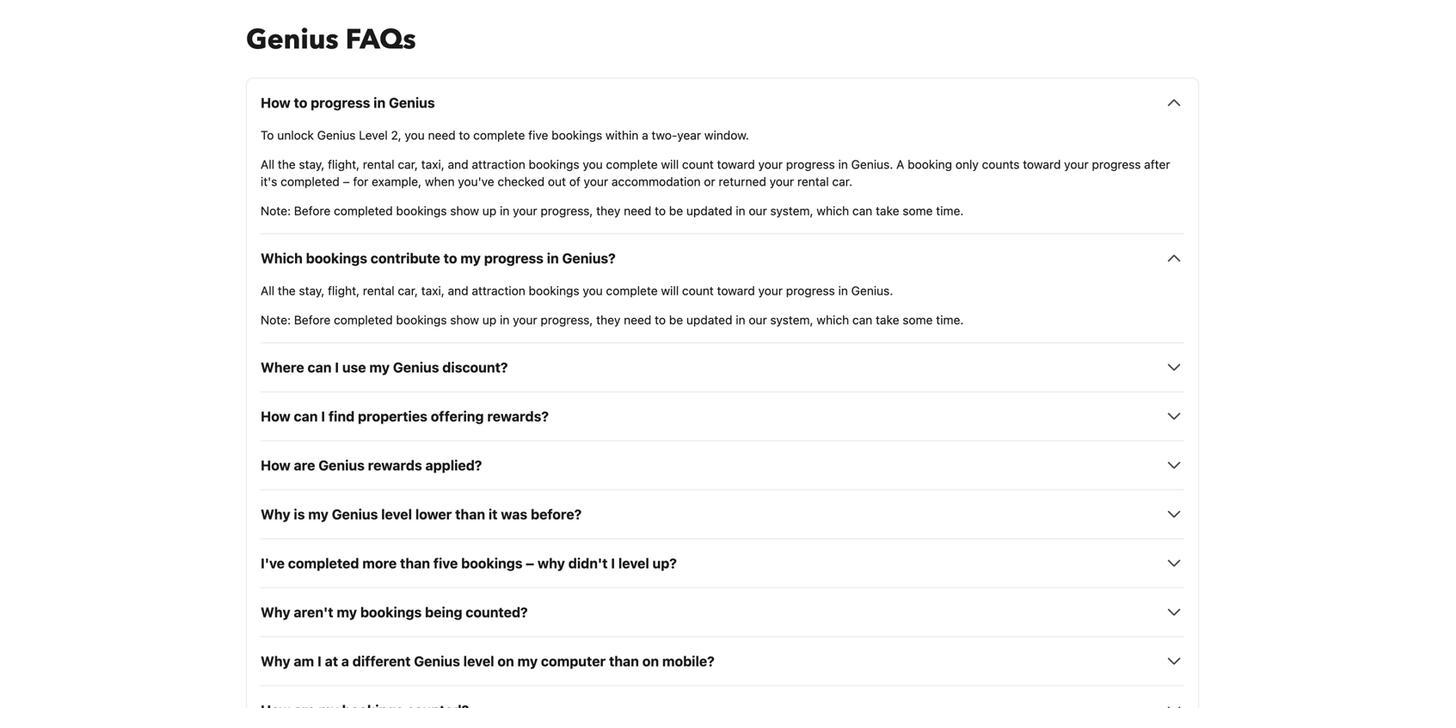 Task type: describe. For each thing, give the bounding box(es) containing it.
up?
[[653, 556, 677, 572]]

didn't
[[568, 556, 608, 572]]

2,
[[391, 128, 401, 142]]

the for all the stay, flight, rental car, taxi, and attraction bookings you complete will count toward your progress in genius.
[[278, 284, 296, 298]]

where can i use my genius discount? button
[[261, 357, 1185, 378]]

how to progress in genius button
[[261, 92, 1185, 113]]

– inside dropdown button
[[526, 556, 534, 572]]

it
[[489, 507, 498, 523]]

your right returned
[[770, 175, 794, 189]]

use
[[342, 359, 366, 376]]

your down which bookings contribute to my progress in genius? dropdown button
[[758, 284, 783, 298]]

different
[[353, 654, 411, 670]]

more
[[362, 556, 397, 572]]

0 vertical spatial you
[[405, 128, 425, 142]]

how can i find properties offering rewards? button
[[261, 406, 1185, 427]]

0 vertical spatial five
[[528, 128, 548, 142]]

1 on from the left
[[498, 654, 514, 670]]

applied?
[[425, 458, 482, 474]]

complete for all the stay, flight, rental car, taxi, and attraction bookings you complete will count toward your progress in genius.
[[606, 284, 658, 298]]

why
[[538, 556, 565, 572]]

0 vertical spatial complete
[[473, 128, 525, 142]]

2 show from the top
[[450, 313, 479, 327]]

bookings left within
[[552, 128, 602, 142]]

progress inside dropdown button
[[484, 250, 544, 267]]

at
[[325, 654, 338, 670]]

count for all the stay, flight, rental car, taxi, and attraction bookings you complete will count toward your progress in genius.
[[682, 284, 714, 298]]

1 our from the top
[[749, 204, 767, 218]]

faqs
[[345, 21, 416, 58]]

2 system, from the top
[[770, 313, 813, 327]]

rewards
[[368, 458, 422, 474]]

genius inside dropdown button
[[389, 94, 435, 111]]

how are genius rewards applied? button
[[261, 455, 1185, 476]]

your right counts
[[1064, 157, 1089, 171]]

rental for all the stay, flight, rental car, taxi, and attraction bookings you complete will count toward your progress in genius. a booking only counts toward your progress after it's completed – for example, when you've checked out of your accommodation or returned your rental car.
[[363, 157, 395, 171]]

genius right are
[[318, 458, 365, 474]]

your down checked
[[513, 204, 537, 218]]

in inside the all the stay, flight, rental car, taxi, and attraction bookings you complete will count toward your progress in genius. a booking only counts toward your progress after it's completed – for example, when you've checked out of your accommodation or returned your rental car.
[[838, 157, 848, 171]]

where can i use my genius discount?
[[261, 359, 508, 376]]

counted?
[[466, 605, 528, 621]]

to inside dropdown button
[[444, 250, 457, 267]]

or
[[704, 175, 715, 189]]

2 our from the top
[[749, 313, 767, 327]]

why aren't my bookings being counted?
[[261, 605, 528, 621]]

car.
[[832, 175, 853, 189]]

2 note: before completed bookings show up in your progress, they need to be updated in our system, which can take some time. from the top
[[261, 313, 964, 327]]

a
[[896, 157, 904, 171]]

why am i at a different genius level on my computer than on mobile?
[[261, 654, 715, 670]]

toward for all the stay, flight, rental car, taxi, and attraction bookings you complete will count toward your progress in genius.
[[717, 284, 755, 298]]

completed up use
[[334, 313, 393, 327]]

returned
[[719, 175, 766, 189]]

being
[[425, 605, 462, 621]]

complete for all the stay, flight, rental car, taxi, and attraction bookings you complete will count toward your progress in genius. a booking only counts toward your progress after it's completed – for example, when you've checked out of your accommodation or returned your rental car.
[[606, 157, 658, 171]]

why for why am i at a different genius level on my computer than on mobile?
[[261, 654, 290, 670]]

rental for all the stay, flight, rental car, taxi, and attraction bookings you complete will count toward your progress in genius.
[[363, 284, 395, 298]]

genius faqs
[[246, 21, 416, 58]]

two-
[[652, 128, 677, 142]]

my inside where can i use my genius discount? dropdown button
[[369, 359, 390, 376]]

bookings inside dropdown button
[[306, 250, 367, 267]]

how for how can i find properties offering rewards?
[[261, 409, 291, 425]]

to inside dropdown button
[[294, 94, 307, 111]]

bookings down when
[[396, 204, 447, 218]]

taxi, for all the stay, flight, rental car, taxi, and attraction bookings you complete will count toward your progress in genius.
[[421, 284, 445, 298]]

why am i at a different genius level on my computer than on mobile? button
[[261, 652, 1185, 672]]

i right didn't at bottom left
[[611, 556, 615, 572]]

why for why aren't my bookings being counted?
[[261, 605, 290, 621]]

1 updated from the top
[[686, 204, 733, 218]]

you've
[[458, 175, 494, 189]]

how for how are genius rewards applied?
[[261, 458, 291, 474]]

genius down how to progress in genius
[[317, 128, 356, 142]]

flight, for all the stay, flight, rental car, taxi, and attraction bookings you complete will count toward your progress in genius.
[[328, 284, 360, 298]]

1 vertical spatial level
[[618, 556, 649, 572]]

1 note: before completed bookings show up in your progress, they need to be updated in our system, which can take some time. from the top
[[261, 204, 964, 218]]

1 note: from the top
[[261, 204, 291, 218]]

to
[[261, 128, 274, 142]]

count for all the stay, flight, rental car, taxi, and attraction bookings you complete will count toward your progress in genius. a booking only counts toward your progress after it's completed – for example, when you've checked out of your accommodation or returned your rental car.
[[682, 157, 714, 171]]

1 up from the top
[[482, 204, 497, 218]]

contribute
[[371, 250, 440, 267]]

your down all the stay, flight, rental car, taxi, and attraction bookings you complete will count toward your progress in genius.
[[513, 313, 537, 327]]

how are genius rewards applied?
[[261, 458, 482, 474]]

taxi, for all the stay, flight, rental car, taxi, and attraction bookings you complete will count toward your progress in genius. a booking only counts toward your progress after it's completed – for example, when you've checked out of your accommodation or returned your rental car.
[[421, 157, 445, 171]]

bookings up different on the left bottom of the page
[[360, 605, 422, 621]]

your up returned
[[758, 157, 783, 171]]

stay, for all the stay, flight, rental car, taxi, and attraction bookings you complete will count toward your progress in genius. a booking only counts toward your progress after it's completed – for example, when you've checked out of your accommodation or returned your rental car.
[[299, 157, 325, 171]]

genius up how can i find properties offering rewards?
[[393, 359, 439, 376]]

1 be from the top
[[669, 204, 683, 218]]

my inside why am i at a different genius level on my computer than on mobile? dropdown button
[[517, 654, 538, 670]]

2 time. from the top
[[936, 313, 964, 327]]

genius down how are genius rewards applied?
[[332, 507, 378, 523]]

bookings down it
[[461, 556, 523, 572]]

discount?
[[442, 359, 508, 376]]

mobile?
[[662, 654, 715, 670]]

properties
[[358, 409, 427, 425]]

i for where can i use my genius discount?
[[335, 359, 339, 376]]

genius. for all the stay, flight, rental car, taxi, and attraction bookings you complete will count toward your progress in genius. a booking only counts toward your progress after it's completed – for example, when you've checked out of your accommodation or returned your rental car.
[[851, 157, 893, 171]]

my inside 'why aren't my bookings being counted?' dropdown button
[[337, 605, 357, 621]]

why aren't my bookings being counted? button
[[261, 602, 1185, 623]]

0 horizontal spatial than
[[400, 556, 430, 572]]

when
[[425, 175, 455, 189]]

1 take from the top
[[876, 204, 899, 218]]

booking
[[908, 157, 952, 171]]

which bookings contribute to my progress in genius?
[[261, 250, 616, 267]]

genius. for all the stay, flight, rental car, taxi, and attraction bookings you complete will count toward your progress in genius.
[[851, 284, 893, 298]]

why is my genius level lower than it was before? button
[[261, 504, 1185, 525]]

to unlock genius level 2, you need to complete five bookings within a two-year window.
[[261, 128, 749, 142]]

all the stay, flight, rental car, taxi, and attraction bookings you complete will count toward your progress in genius. a booking only counts toward your progress after it's completed – for example, when you've checked out of your accommodation or returned your rental car.
[[261, 157, 1170, 189]]

find
[[329, 409, 355, 425]]

unlock
[[277, 128, 314, 142]]

it's
[[261, 175, 277, 189]]

genius down being
[[414, 654, 460, 670]]

level
[[359, 128, 388, 142]]

how for how to progress in genius
[[261, 94, 291, 111]]

progress inside dropdown button
[[311, 94, 370, 111]]

is
[[294, 507, 305, 523]]

i've completed more than five bookings – why didn't i level up? button
[[261, 553, 1185, 574]]

2 on from the left
[[642, 654, 659, 670]]

2 some from the top
[[903, 313, 933, 327]]



Task type: locate. For each thing, give the bounding box(es) containing it.
i've
[[261, 556, 285, 572]]

how inside dropdown button
[[261, 94, 291, 111]]

1 count from the top
[[682, 157, 714, 171]]

only
[[956, 157, 979, 171]]

where
[[261, 359, 304, 376]]

car, for all the stay, flight, rental car, taxi, and attraction bookings you complete will count toward your progress in genius. a booking only counts toward your progress after it's completed – for example, when you've checked out of your accommodation or returned your rental car.
[[398, 157, 418, 171]]

note: up where
[[261, 313, 291, 327]]

count
[[682, 157, 714, 171], [682, 284, 714, 298]]

complete up accommodation
[[606, 157, 658, 171]]

0 vertical spatial take
[[876, 204, 899, 218]]

you inside the all the stay, flight, rental car, taxi, and attraction bookings you complete will count toward your progress in genius. a booking only counts toward your progress after it's completed – for example, when you've checked out of your accommodation or returned your rental car.
[[583, 157, 603, 171]]

– left for
[[343, 175, 350, 189]]

updated up where can i use my genius discount? dropdown button
[[686, 313, 733, 327]]

the for all the stay, flight, rental car, taxi, and attraction bookings you complete will count toward your progress in genius. a booking only counts toward your progress after it's completed – for example, when you've checked out of your accommodation or returned your rental car.
[[278, 157, 296, 171]]

1 vertical spatial progress,
[[541, 313, 593, 327]]

how down where
[[261, 409, 291, 425]]

than right more at the bottom of page
[[400, 556, 430, 572]]

2 count from the top
[[682, 284, 714, 298]]

0 vertical spatial updated
[[686, 204, 733, 218]]

0 vertical spatial a
[[642, 128, 648, 142]]

they
[[596, 204, 621, 218], [596, 313, 621, 327]]

1 vertical spatial taxi,
[[421, 284, 445, 298]]

up down you've at the top left of page
[[482, 204, 497, 218]]

before?
[[531, 507, 582, 523]]

0 horizontal spatial –
[[343, 175, 350, 189]]

after
[[1144, 157, 1170, 171]]

rewards?
[[487, 409, 549, 425]]

2 updated from the top
[[686, 313, 733, 327]]

1 genius. from the top
[[851, 157, 893, 171]]

2 all from the top
[[261, 284, 274, 298]]

why
[[261, 507, 290, 523], [261, 605, 290, 621], [261, 654, 290, 670]]

0 vertical spatial be
[[669, 204, 683, 218]]

1 vertical spatial some
[[903, 313, 933, 327]]

0 vertical spatial up
[[482, 204, 497, 218]]

1 time. from the top
[[936, 204, 964, 218]]

0 vertical spatial note:
[[261, 204, 291, 218]]

bookings up where can i use my genius discount?
[[396, 313, 447, 327]]

i left at
[[317, 654, 322, 670]]

1 show from the top
[[450, 204, 479, 218]]

note: before completed bookings show up in your progress, they need to be updated in our system, which can take some time. down of
[[261, 204, 964, 218]]

stay, down unlock at top left
[[299, 157, 325, 171]]

the down the which
[[278, 284, 296, 298]]

than left it
[[455, 507, 485, 523]]

my left computer
[[517, 654, 538, 670]]

2 flight, from the top
[[328, 284, 360, 298]]

attraction up you've at the top left of page
[[472, 157, 525, 171]]

1 stay, from the top
[[299, 157, 325, 171]]

0 vertical spatial some
[[903, 204, 933, 218]]

2 they from the top
[[596, 313, 621, 327]]

checked
[[498, 175, 545, 189]]

was
[[501, 507, 528, 523]]

why for why is my genius level lower than it was before?
[[261, 507, 290, 523]]

bookings right the which
[[306, 250, 367, 267]]

1 progress, from the top
[[541, 204, 593, 218]]

in
[[374, 94, 386, 111], [838, 157, 848, 171], [500, 204, 510, 218], [736, 204, 746, 218], [547, 250, 559, 267], [838, 284, 848, 298], [500, 313, 510, 327], [736, 313, 746, 327]]

0 vertical spatial genius.
[[851, 157, 893, 171]]

in inside dropdown button
[[547, 250, 559, 267]]

complete up checked
[[473, 128, 525, 142]]

0 vertical spatial than
[[455, 507, 485, 523]]

genius up how to progress in genius
[[246, 21, 339, 58]]

some
[[903, 204, 933, 218], [903, 313, 933, 327]]

2 taxi, from the top
[[421, 284, 445, 298]]

2 horizontal spatial than
[[609, 654, 639, 670]]

1 attraction from the top
[[472, 157, 525, 171]]

0 vertical spatial system,
[[770, 204, 813, 218]]

note: down it's
[[261, 204, 291, 218]]

bookings inside the all the stay, flight, rental car, taxi, and attraction bookings you complete will count toward your progress in genius. a booking only counts toward your progress after it's completed – for example, when you've checked out of your accommodation or returned your rental car.
[[529, 157, 580, 171]]

count down which bookings contribute to my progress in genius? dropdown button
[[682, 284, 714, 298]]

to up where can i use my genius discount? dropdown button
[[655, 313, 666, 327]]

0 vertical spatial flight,
[[328, 157, 360, 171]]

to right contribute
[[444, 250, 457, 267]]

1 vertical spatial attraction
[[472, 284, 525, 298]]

count inside the all the stay, flight, rental car, taxi, and attraction bookings you complete will count toward your progress in genius. a booking only counts toward your progress after it's completed – for example, when you've checked out of your accommodation or returned your rental car.
[[682, 157, 714, 171]]

they up genius?
[[596, 204, 621, 218]]

1 vertical spatial up
[[482, 313, 497, 327]]

0 vertical spatial all
[[261, 157, 274, 171]]

all for all the stay, flight, rental car, taxi, and attraction bookings you complete will count toward your progress in genius.
[[261, 284, 274, 298]]

five up being
[[433, 556, 458, 572]]

1 vertical spatial take
[[876, 313, 899, 327]]

stay, down the which
[[299, 284, 325, 298]]

and for all the stay, flight, rental car, taxi, and attraction bookings you complete will count toward your progress in genius. a booking only counts toward your progress after it's completed – for example, when you've checked out of your accommodation or returned your rental car.
[[448, 157, 469, 171]]

– inside the all the stay, flight, rental car, taxi, and attraction bookings you complete will count toward your progress in genius. a booking only counts toward your progress after it's completed – for example, when you've checked out of your accommodation or returned your rental car.
[[343, 175, 350, 189]]

– left the why
[[526, 556, 534, 572]]

0 vertical spatial which
[[817, 204, 849, 218]]

1 flight, from the top
[[328, 157, 360, 171]]

1 vertical spatial count
[[682, 284, 714, 298]]

why is my genius level lower than it was before?
[[261, 507, 582, 523]]

1 vertical spatial why
[[261, 605, 290, 621]]

you for all the stay, flight, rental car, taxi, and attraction bookings you complete will count toward your progress in genius.
[[583, 284, 603, 298]]

0 vertical spatial note: before completed bookings show up in your progress, they need to be updated in our system, which can take some time.
[[261, 204, 964, 218]]

all inside the all the stay, flight, rental car, taxi, and attraction bookings you complete will count toward your progress in genius. a booking only counts toward your progress after it's completed – for example, when you've checked out of your accommodation or returned your rental car.
[[261, 157, 274, 171]]

show down you've at the top left of page
[[450, 204, 479, 218]]

1 vertical spatial and
[[448, 284, 469, 298]]

in inside dropdown button
[[374, 94, 386, 111]]

0 horizontal spatial a
[[341, 654, 349, 670]]

1 system, from the top
[[770, 204, 813, 218]]

2 and from the top
[[448, 284, 469, 298]]

attraction for all the stay, flight, rental car, taxi, and attraction bookings you complete will count toward your progress in genius. a booking only counts toward your progress after it's completed – for example, when you've checked out of your accommodation or returned your rental car.
[[472, 157, 525, 171]]

1 vertical spatial will
[[661, 284, 679, 298]]

2 attraction from the top
[[472, 284, 525, 298]]

0 horizontal spatial five
[[433, 556, 458, 572]]

0 vertical spatial and
[[448, 157, 469, 171]]

1 horizontal spatial five
[[528, 128, 548, 142]]

flight,
[[328, 157, 360, 171], [328, 284, 360, 298]]

i've completed more than five bookings – why didn't i level up?
[[261, 556, 677, 572]]

the inside the all the stay, flight, rental car, taxi, and attraction bookings you complete will count toward your progress in genius. a booking only counts toward your progress after it's completed – for example, when you've checked out of your accommodation or returned your rental car.
[[278, 157, 296, 171]]

i
[[335, 359, 339, 376], [321, 409, 325, 425], [611, 556, 615, 572], [317, 654, 322, 670]]

1 vertical spatial car,
[[398, 284, 418, 298]]

i left use
[[335, 359, 339, 376]]

your right of
[[584, 175, 608, 189]]

need right the 2,
[[428, 128, 456, 142]]

complete inside the all the stay, flight, rental car, taxi, and attraction bookings you complete will count toward your progress in genius. a booking only counts toward your progress after it's completed – for example, when you've checked out of your accommodation or returned your rental car.
[[606, 157, 658, 171]]

0 vertical spatial why
[[261, 507, 290, 523]]

to down accommodation
[[655, 204, 666, 218]]

progress
[[311, 94, 370, 111], [786, 157, 835, 171], [1092, 157, 1141, 171], [484, 250, 544, 267], [786, 284, 835, 298]]

out
[[548, 175, 566, 189]]

0 vertical spatial the
[[278, 157, 296, 171]]

be down accommodation
[[669, 204, 683, 218]]

car, for all the stay, flight, rental car, taxi, and attraction bookings you complete will count toward your progress in genius.
[[398, 284, 418, 298]]

0 vertical spatial need
[[428, 128, 456, 142]]

updated down the or
[[686, 204, 733, 218]]

1 vertical spatial note: before completed bookings show up in your progress, they need to be updated in our system, which can take some time.
[[261, 313, 964, 327]]

be up where can i use my genius discount? dropdown button
[[669, 313, 683, 327]]

0 vertical spatial will
[[661, 157, 679, 171]]

your
[[758, 157, 783, 171], [1064, 157, 1089, 171], [584, 175, 608, 189], [770, 175, 794, 189], [513, 204, 537, 218], [758, 284, 783, 298], [513, 313, 537, 327]]

1 they from the top
[[596, 204, 621, 218]]

can
[[853, 204, 873, 218], [853, 313, 873, 327], [308, 359, 332, 376], [294, 409, 318, 425]]

3 how from the top
[[261, 458, 291, 474]]

offering
[[431, 409, 484, 425]]

1 vertical spatial than
[[400, 556, 430, 572]]

will inside the all the stay, flight, rental car, taxi, and attraction bookings you complete will count toward your progress in genius. a booking only counts toward your progress after it's completed – for example, when you've checked out of your accommodation or returned your rental car.
[[661, 157, 679, 171]]

2 take from the top
[[876, 313, 899, 327]]

0 vertical spatial time.
[[936, 204, 964, 218]]

five
[[528, 128, 548, 142], [433, 556, 458, 572]]

genius?
[[562, 250, 616, 267]]

progress, down all the stay, flight, rental car, taxi, and attraction bookings you complete will count toward your progress in genius.
[[541, 313, 593, 327]]

2 how from the top
[[261, 409, 291, 425]]

1 horizontal spatial on
[[642, 654, 659, 670]]

how
[[261, 94, 291, 111], [261, 409, 291, 425], [261, 458, 291, 474]]

taxi, inside the all the stay, flight, rental car, taxi, and attraction bookings you complete will count toward your progress in genius. a booking only counts toward your progress after it's completed – for example, when you've checked out of your accommodation or returned your rental car.
[[421, 157, 445, 171]]

1 before from the top
[[294, 204, 331, 218]]

lower
[[415, 507, 452, 523]]

0 vertical spatial our
[[749, 204, 767, 218]]

1 vertical spatial before
[[294, 313, 331, 327]]

0 vertical spatial level
[[381, 507, 412, 523]]

genius.
[[851, 157, 893, 171], [851, 284, 893, 298]]

system, up where can i use my genius discount? dropdown button
[[770, 313, 813, 327]]

a inside dropdown button
[[341, 654, 349, 670]]

aren't
[[294, 605, 333, 621]]

0 vertical spatial how
[[261, 94, 291, 111]]

2 the from the top
[[278, 284, 296, 298]]

1 vertical spatial you
[[583, 157, 603, 171]]

1 vertical spatial –
[[526, 556, 534, 572]]

0 vertical spatial count
[[682, 157, 714, 171]]

five up checked
[[528, 128, 548, 142]]

count up the or
[[682, 157, 714, 171]]

1 vertical spatial which
[[817, 313, 849, 327]]

stay, for all the stay, flight, rental car, taxi, and attraction bookings you complete will count toward your progress in genius.
[[299, 284, 325, 298]]

level left lower
[[381, 507, 412, 523]]

and down which bookings contribute to my progress in genius?
[[448, 284, 469, 298]]

which bookings contribute to my progress in genius? button
[[261, 248, 1185, 269]]

2 why from the top
[[261, 605, 290, 621]]

my right use
[[369, 359, 390, 376]]

1 horizontal spatial a
[[642, 128, 648, 142]]

1 some from the top
[[903, 204, 933, 218]]

why left is
[[261, 507, 290, 523]]

1 vertical spatial the
[[278, 284, 296, 298]]

than
[[455, 507, 485, 523], [400, 556, 430, 572], [609, 654, 639, 670]]

1 vertical spatial show
[[450, 313, 479, 327]]

1 vertical spatial be
[[669, 313, 683, 327]]

2 car, from the top
[[398, 284, 418, 298]]

1 all from the top
[[261, 157, 274, 171]]

example,
[[372, 175, 422, 189]]

1 vertical spatial genius.
[[851, 284, 893, 298]]

2 which from the top
[[817, 313, 849, 327]]

accommodation
[[612, 175, 701, 189]]

toward for all the stay, flight, rental car, taxi, and attraction bookings you complete will count toward your progress in genius. a booking only counts toward your progress after it's completed – for example, when you've checked out of your accommodation or returned your rental car.
[[717, 157, 755, 171]]

are
[[294, 458, 315, 474]]

complete
[[473, 128, 525, 142], [606, 157, 658, 171], [606, 284, 658, 298]]

2 progress, from the top
[[541, 313, 593, 327]]

will up accommodation
[[661, 157, 679, 171]]

2 vertical spatial you
[[583, 284, 603, 298]]

rental up example,
[[363, 157, 395, 171]]

1 vertical spatial rental
[[797, 175, 829, 189]]

1 vertical spatial flight,
[[328, 284, 360, 298]]

1 car, from the top
[[398, 157, 418, 171]]

1 vertical spatial how
[[261, 409, 291, 425]]

progress, down of
[[541, 204, 593, 218]]

0 vertical spatial –
[[343, 175, 350, 189]]

note:
[[261, 204, 291, 218], [261, 313, 291, 327]]

stay,
[[299, 157, 325, 171], [299, 284, 325, 298]]

1 vertical spatial updated
[[686, 313, 733, 327]]

1 will from the top
[[661, 157, 679, 171]]

and inside the all the stay, flight, rental car, taxi, and attraction bookings you complete will count toward your progress in genius. a booking only counts toward your progress after it's completed – for example, when you've checked out of your accommodation or returned your rental car.
[[448, 157, 469, 171]]

1 the from the top
[[278, 157, 296, 171]]

the down unlock at top left
[[278, 157, 296, 171]]

than right computer
[[609, 654, 639, 670]]

level left up?
[[618, 556, 649, 572]]

2 vertical spatial complete
[[606, 284, 658, 298]]

my
[[461, 250, 481, 267], [369, 359, 390, 376], [308, 507, 329, 523], [337, 605, 357, 621], [517, 654, 538, 670]]

all the stay, flight, rental car, taxi, and attraction bookings you complete will count toward your progress in genius.
[[261, 284, 893, 298]]

need down accommodation
[[624, 204, 652, 218]]

2 will from the top
[[661, 284, 679, 298]]

0 vertical spatial taxi,
[[421, 157, 445, 171]]

taxi, down which bookings contribute to my progress in genius?
[[421, 284, 445, 298]]

on left mobile?
[[642, 654, 659, 670]]

2 horizontal spatial level
[[618, 556, 649, 572]]

before up where
[[294, 313, 331, 327]]

1 vertical spatial a
[[341, 654, 349, 670]]

1 and from the top
[[448, 157, 469, 171]]

why left aren't
[[261, 605, 290, 621]]

taxi, up when
[[421, 157, 445, 171]]

to up you've at the top left of page
[[459, 128, 470, 142]]

1 vertical spatial they
[[596, 313, 621, 327]]

2 note: from the top
[[261, 313, 291, 327]]

1 taxi, from the top
[[421, 157, 445, 171]]

2 vertical spatial need
[[624, 313, 652, 327]]

0 vertical spatial show
[[450, 204, 479, 218]]

0 vertical spatial they
[[596, 204, 621, 218]]

attraction inside the all the stay, flight, rental car, taxi, and attraction bookings you complete will count toward your progress in genius. a booking only counts toward your progress after it's completed – for example, when you've checked out of your accommodation or returned your rental car.
[[472, 157, 525, 171]]

my right contribute
[[461, 250, 481, 267]]

my right is
[[308, 507, 329, 523]]

note: before completed bookings show up in your progress, they need to be updated in our system, which can take some time. down all the stay, flight, rental car, taxi, and attraction bookings you complete will count toward your progress in genius.
[[261, 313, 964, 327]]

2 stay, from the top
[[299, 284, 325, 298]]

for
[[353, 175, 368, 189]]

bookings up out on the top of the page
[[529, 157, 580, 171]]

you for all the stay, flight, rental car, taxi, and attraction bookings you complete will count toward your progress in genius. a booking only counts toward your progress after it's completed – for example, when you've checked out of your accommodation or returned your rental car.
[[583, 157, 603, 171]]

1 vertical spatial all
[[261, 284, 274, 298]]

2 vertical spatial why
[[261, 654, 290, 670]]

1 vertical spatial stay,
[[299, 284, 325, 298]]

1 which from the top
[[817, 204, 849, 218]]

which
[[261, 250, 303, 267]]

2 vertical spatial than
[[609, 654, 639, 670]]

of
[[569, 175, 581, 189]]

and for all the stay, flight, rental car, taxi, and attraction bookings you complete will count toward your progress in genius.
[[448, 284, 469, 298]]

flight, inside the all the stay, flight, rental car, taxi, and attraction bookings you complete will count toward your progress in genius. a booking only counts toward your progress after it's completed – for example, when you've checked out of your accommodation or returned your rental car.
[[328, 157, 360, 171]]

how can i find properties offering rewards?
[[261, 409, 549, 425]]

2 vertical spatial rental
[[363, 284, 395, 298]]

2 genius. from the top
[[851, 284, 893, 298]]

to
[[294, 94, 307, 111], [459, 128, 470, 142], [655, 204, 666, 218], [444, 250, 457, 267], [655, 313, 666, 327]]

0 vertical spatial rental
[[363, 157, 395, 171]]

stay, inside the all the stay, flight, rental car, taxi, and attraction bookings you complete will count toward your progress in genius. a booking only counts toward your progress after it's completed – for example, when you've checked out of your accommodation or returned your rental car.
[[299, 157, 325, 171]]

how left are
[[261, 458, 291, 474]]

will for all the stay, flight, rental car, taxi, and attraction bookings you complete will count toward your progress in genius. a booking only counts toward your progress after it's completed – for example, when you've checked out of your accommodation or returned your rental car.
[[661, 157, 679, 171]]

to up unlock at top left
[[294, 94, 307, 111]]

counts
[[982, 157, 1020, 171]]

car, up example,
[[398, 157, 418, 171]]

level
[[381, 507, 412, 523], [618, 556, 649, 572], [463, 654, 494, 670]]

flight, up for
[[328, 157, 360, 171]]

within
[[606, 128, 639, 142]]

on down counted?
[[498, 654, 514, 670]]

the
[[278, 157, 296, 171], [278, 284, 296, 298]]

0 vertical spatial progress,
[[541, 204, 593, 218]]

system, up which bookings contribute to my progress in genius? dropdown button
[[770, 204, 813, 218]]

1 horizontal spatial level
[[463, 654, 494, 670]]

1 why from the top
[[261, 507, 290, 523]]

1 vertical spatial system,
[[770, 313, 813, 327]]

my inside why is my genius level lower than it was before? dropdown button
[[308, 507, 329, 523]]

i for how can i find properties offering rewards?
[[321, 409, 325, 425]]

0 horizontal spatial on
[[498, 654, 514, 670]]

they down all the stay, flight, rental car, taxi, and attraction bookings you complete will count toward your progress in genius.
[[596, 313, 621, 327]]

am
[[294, 654, 314, 670]]

why left the am
[[261, 654, 290, 670]]

all for all the stay, flight, rental car, taxi, and attraction bookings you complete will count toward your progress in genius. a booking only counts toward your progress after it's completed – for example, when you've checked out of your accommodation or returned your rental car.
[[261, 157, 274, 171]]

up
[[482, 204, 497, 218], [482, 313, 497, 327]]

2 before from the top
[[294, 313, 331, 327]]

how to progress in genius
[[261, 94, 435, 111]]

and
[[448, 157, 469, 171], [448, 284, 469, 298]]

how up to
[[261, 94, 291, 111]]

show
[[450, 204, 479, 218], [450, 313, 479, 327]]

0 vertical spatial stay,
[[299, 157, 325, 171]]

0 vertical spatial attraction
[[472, 157, 525, 171]]

up up discount?
[[482, 313, 497, 327]]

completed inside i've completed more than five bookings – why didn't i level up? dropdown button
[[288, 556, 359, 572]]

before up the which
[[294, 204, 331, 218]]

2 be from the top
[[669, 313, 683, 327]]

all up it's
[[261, 157, 274, 171]]

completed right it's
[[281, 175, 340, 189]]

computer
[[541, 654, 606, 670]]

genius. inside the all the stay, flight, rental car, taxi, and attraction bookings you complete will count toward your progress in genius. a booking only counts toward your progress after it's completed – for example, when you've checked out of your accommodation or returned your rental car.
[[851, 157, 893, 171]]

my inside which bookings contribute to my progress in genius? dropdown button
[[461, 250, 481, 267]]

before
[[294, 204, 331, 218], [294, 313, 331, 327]]

a left "two-"
[[642, 128, 648, 142]]

1 vertical spatial time.
[[936, 313, 964, 327]]

0 horizontal spatial level
[[381, 507, 412, 523]]

flight, for all the stay, flight, rental car, taxi, and attraction bookings you complete will count toward your progress in genius. a booking only counts toward your progress after it's completed – for example, when you've checked out of your accommodation or returned your rental car.
[[328, 157, 360, 171]]

toward down which bookings contribute to my progress in genius? dropdown button
[[717, 284, 755, 298]]

completed down for
[[334, 204, 393, 218]]

1 vertical spatial complete
[[606, 157, 658, 171]]

a right at
[[341, 654, 349, 670]]

2 up from the top
[[482, 313, 497, 327]]

1 how from the top
[[261, 94, 291, 111]]

1 horizontal spatial –
[[526, 556, 534, 572]]

3 why from the top
[[261, 654, 290, 670]]

will
[[661, 157, 679, 171], [661, 284, 679, 298]]

completed
[[281, 175, 340, 189], [334, 204, 393, 218], [334, 313, 393, 327], [288, 556, 359, 572]]

level down counted?
[[463, 654, 494, 670]]

my right aren't
[[337, 605, 357, 621]]

toward right counts
[[1023, 157, 1061, 171]]

year
[[677, 128, 701, 142]]

1 vertical spatial our
[[749, 313, 767, 327]]

1 vertical spatial five
[[433, 556, 458, 572]]

2 vertical spatial level
[[463, 654, 494, 670]]

attraction for all the stay, flight, rental car, taxi, and attraction bookings you complete will count toward your progress in genius.
[[472, 284, 525, 298]]

i for why am i at a different genius level on my computer than on mobile?
[[317, 654, 322, 670]]

0 vertical spatial car,
[[398, 157, 418, 171]]

genius
[[246, 21, 339, 58], [389, 94, 435, 111], [317, 128, 356, 142], [393, 359, 439, 376], [318, 458, 365, 474], [332, 507, 378, 523], [414, 654, 460, 670]]

1 vertical spatial need
[[624, 204, 652, 218]]

bookings down genius?
[[529, 284, 580, 298]]

show up discount?
[[450, 313, 479, 327]]

car, down contribute
[[398, 284, 418, 298]]

will for all the stay, flight, rental car, taxi, and attraction bookings you complete will count toward your progress in genius.
[[661, 284, 679, 298]]

window.
[[704, 128, 749, 142]]

1 horizontal spatial than
[[455, 507, 485, 523]]

and up you've at the top left of page
[[448, 157, 469, 171]]

need
[[428, 128, 456, 142], [624, 204, 652, 218], [624, 313, 652, 327]]

five inside i've completed more than five bookings – why didn't i level up? dropdown button
[[433, 556, 458, 572]]

our down returned
[[749, 204, 767, 218]]

will down which bookings contribute to my progress in genius? dropdown button
[[661, 284, 679, 298]]

toward
[[717, 157, 755, 171], [1023, 157, 1061, 171], [717, 284, 755, 298]]

completed inside the all the stay, flight, rental car, taxi, and attraction bookings you complete will count toward your progress in genius. a booking only counts toward your progress after it's completed – for example, when you've checked out of your accommodation or returned your rental car.
[[281, 175, 340, 189]]

car, inside the all the stay, flight, rental car, taxi, and attraction bookings you complete will count toward your progress in genius. a booking only counts toward your progress after it's completed – for example, when you've checked out of your accommodation or returned your rental car.
[[398, 157, 418, 171]]

1 vertical spatial note:
[[261, 313, 291, 327]]

system,
[[770, 204, 813, 218], [770, 313, 813, 327]]

2 vertical spatial how
[[261, 458, 291, 474]]

0 vertical spatial before
[[294, 204, 331, 218]]

i left find
[[321, 409, 325, 425]]

on
[[498, 654, 514, 670], [642, 654, 659, 670]]

which
[[817, 204, 849, 218], [817, 313, 849, 327]]

rental left car. at top right
[[797, 175, 829, 189]]

need down all the stay, flight, rental car, taxi, and attraction bookings you complete will count toward your progress in genius.
[[624, 313, 652, 327]]



Task type: vqa. For each thing, say whether or not it's contained in the screenshot.
attraction within All the stay, flight, rental car, taxi, and attraction bookings you complete will count toward your progress in Genius. A booking only counts toward your progress after it's completed – for example, when you've checked out of your accommodation or returned your rental car.
yes



